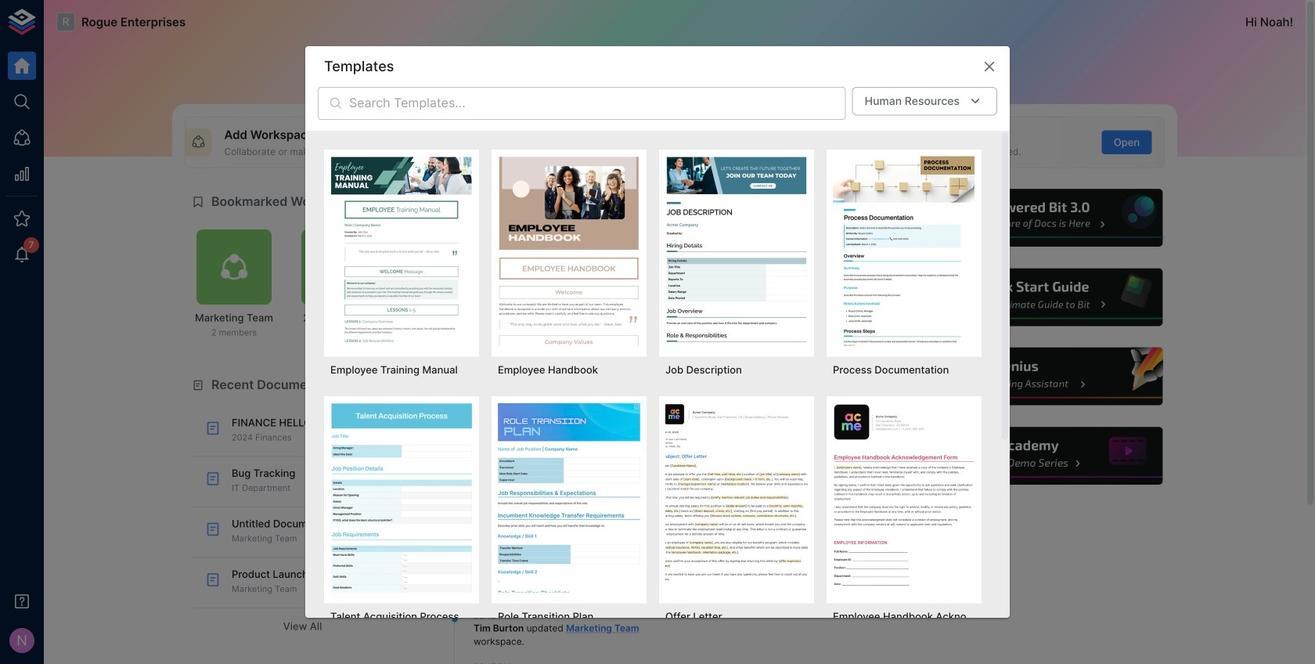 Task type: locate. For each thing, give the bounding box(es) containing it.
dialog
[[305, 46, 1010, 664]]

2 help image from the top
[[930, 266, 1166, 328]]

employee handbook image
[[498, 156, 641, 346]]

employee handbook acknowledgement form image
[[833, 402, 976, 593]]

role transition plan image
[[498, 402, 641, 593]]

help image
[[930, 187, 1166, 249], [930, 266, 1166, 328], [930, 346, 1166, 408], [930, 425, 1166, 487]]



Task type: describe. For each thing, give the bounding box(es) containing it.
job description image
[[666, 156, 808, 346]]

employee training manual image
[[331, 156, 473, 346]]

talent acquisition process image
[[331, 402, 473, 593]]

offer letter image
[[666, 402, 808, 593]]

Search Templates... text field
[[349, 87, 846, 120]]

process documentation image
[[833, 156, 976, 346]]

3 help image from the top
[[930, 346, 1166, 408]]

1 help image from the top
[[930, 187, 1166, 249]]

4 help image from the top
[[930, 425, 1166, 487]]



Task type: vqa. For each thing, say whether or not it's contained in the screenshot.
Job Description image
yes



